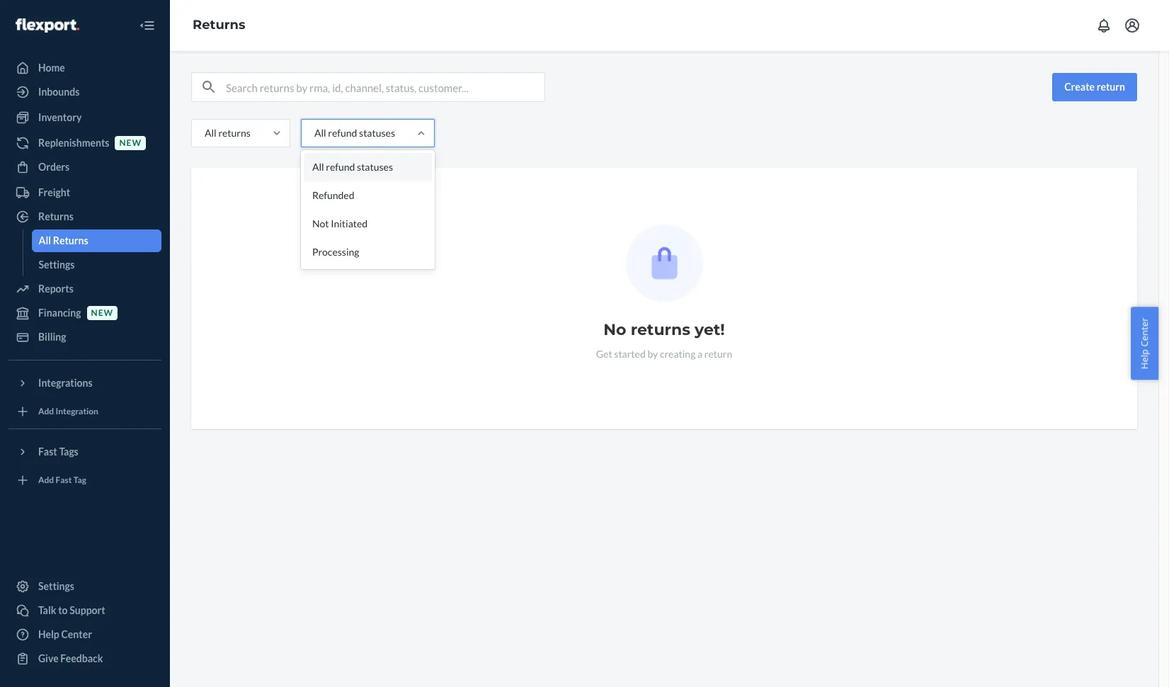 Task type: locate. For each thing, give the bounding box(es) containing it.
0 horizontal spatial help center
[[38, 628, 92, 640]]

open notifications image
[[1096, 17, 1113, 34]]

all
[[205, 127, 217, 139], [314, 127, 326, 139], [312, 161, 324, 173], [39, 234, 51, 247]]

settings up 'to'
[[38, 580, 74, 592]]

0 vertical spatial refund
[[328, 127, 357, 139]]

return right create at the right top
[[1097, 81, 1126, 93]]

1 horizontal spatial returns
[[631, 320, 691, 339]]

0 horizontal spatial new
[[91, 308, 113, 318]]

0 vertical spatial returns
[[193, 17, 245, 33]]

started
[[614, 348, 646, 360]]

0 vertical spatial settings
[[39, 259, 75, 271]]

replenishments
[[38, 137, 109, 149]]

add integration link
[[9, 400, 162, 423]]

return inside create return button
[[1097, 81, 1126, 93]]

fast left tags
[[38, 446, 57, 458]]

0 vertical spatial fast
[[38, 446, 57, 458]]

return right a
[[705, 348, 733, 360]]

1 horizontal spatial return
[[1097, 81, 1126, 93]]

fast left tag
[[56, 475, 72, 486]]

statuses
[[359, 127, 395, 139], [357, 161, 393, 173]]

settings
[[39, 259, 75, 271], [38, 580, 74, 592]]

1 vertical spatial settings
[[38, 580, 74, 592]]

0 vertical spatial returns link
[[193, 17, 245, 33]]

returns inside 'link'
[[38, 210, 74, 222]]

refund
[[328, 127, 357, 139], [326, 161, 355, 173]]

get
[[596, 348, 612, 360]]

1 add from the top
[[38, 406, 54, 417]]

new for financing
[[91, 308, 113, 318]]

0 vertical spatial add
[[38, 406, 54, 417]]

create return
[[1065, 81, 1126, 93]]

returns
[[218, 127, 251, 139], [631, 320, 691, 339]]

statuses down search returns by rma, id, channel, status, customer... text field
[[359, 127, 395, 139]]

all refund statuses
[[314, 127, 395, 139], [312, 161, 393, 173]]

1 vertical spatial help center
[[38, 628, 92, 640]]

1 vertical spatial help
[[38, 628, 59, 640]]

new
[[119, 138, 142, 148], [91, 308, 113, 318]]

creating
[[660, 348, 696, 360]]

return
[[1097, 81, 1126, 93], [705, 348, 733, 360]]

1 horizontal spatial help
[[1139, 349, 1151, 369]]

1 vertical spatial return
[[705, 348, 733, 360]]

add for add integration
[[38, 406, 54, 417]]

refund up refunded
[[326, 161, 355, 173]]

refund down search returns by rma, id, channel, status, customer... text field
[[328, 127, 357, 139]]

add integration
[[38, 406, 98, 417]]

1 vertical spatial add
[[38, 475, 54, 486]]

to
[[58, 604, 68, 616]]

add left integration
[[38, 406, 54, 417]]

Search returns by rma, id, channel, status, customer... text field
[[226, 73, 545, 101]]

fast
[[38, 446, 57, 458], [56, 475, 72, 486]]

inventory link
[[9, 106, 162, 129]]

1 settings from the top
[[39, 259, 75, 271]]

1 vertical spatial returns
[[38, 210, 74, 222]]

get started by creating a return
[[596, 348, 733, 360]]

0 horizontal spatial center
[[61, 628, 92, 640]]

freight link
[[9, 181, 162, 204]]

1 vertical spatial returns link
[[9, 205, 162, 228]]

add down fast tags
[[38, 475, 54, 486]]

help center button
[[1132, 307, 1159, 380]]

add fast tag link
[[9, 469, 162, 492]]

settings link up support
[[9, 575, 162, 598]]

add
[[38, 406, 54, 417], [38, 475, 54, 486]]

statuses up initiated
[[357, 161, 393, 173]]

settings link
[[32, 254, 162, 276], [9, 575, 162, 598]]

0 vertical spatial help
[[1139, 349, 1151, 369]]

2 add from the top
[[38, 475, 54, 486]]

1 vertical spatial all refund statuses
[[312, 161, 393, 173]]

initiated
[[331, 217, 368, 230]]

fast tags
[[38, 446, 78, 458]]

0 vertical spatial center
[[1139, 318, 1151, 347]]

add inside add integration link
[[38, 406, 54, 417]]

talk
[[38, 604, 56, 616]]

0 vertical spatial statuses
[[359, 127, 395, 139]]

give
[[38, 652, 59, 664]]

add fast tag
[[38, 475, 86, 486]]

fast tags button
[[9, 441, 162, 463]]

0 vertical spatial return
[[1097, 81, 1126, 93]]

1 vertical spatial new
[[91, 308, 113, 318]]

flexport logo image
[[16, 18, 79, 32]]

1 horizontal spatial help center
[[1139, 318, 1151, 369]]

1 vertical spatial fast
[[56, 475, 72, 486]]

not initiated
[[312, 217, 368, 230]]

support
[[70, 604, 105, 616]]

1 horizontal spatial new
[[119, 138, 142, 148]]

give feedback
[[38, 652, 103, 664]]

settings up "reports"
[[39, 259, 75, 271]]

1 horizontal spatial returns link
[[193, 17, 245, 33]]

new up "orders" 'link'
[[119, 138, 142, 148]]

all refund statuses down search returns by rma, id, channel, status, customer... text field
[[314, 127, 395, 139]]

all inside the all returns "link"
[[39, 234, 51, 247]]

all returns
[[205, 127, 251, 139]]

processing
[[312, 246, 359, 258]]

1 vertical spatial returns
[[631, 320, 691, 339]]

0 vertical spatial help center
[[1139, 318, 1151, 369]]

settings link down the all returns "link"
[[32, 254, 162, 276]]

2 vertical spatial returns
[[53, 234, 88, 247]]

0 vertical spatial new
[[119, 138, 142, 148]]

0 horizontal spatial returns
[[218, 127, 251, 139]]

reports
[[38, 283, 74, 295]]

tags
[[59, 446, 78, 458]]

center
[[1139, 318, 1151, 347], [61, 628, 92, 640]]

home link
[[9, 57, 162, 79]]

inbounds link
[[9, 81, 162, 103]]

tag
[[73, 475, 86, 486]]

all refund statuses up refunded
[[312, 161, 393, 173]]

returns
[[193, 17, 245, 33], [38, 210, 74, 222], [53, 234, 88, 247]]

integrations button
[[9, 372, 162, 395]]

home
[[38, 62, 65, 74]]

reports link
[[9, 278, 162, 300]]

create
[[1065, 81, 1095, 93]]

0 horizontal spatial returns link
[[9, 205, 162, 228]]

help
[[1139, 349, 1151, 369], [38, 628, 59, 640]]

new down reports link
[[91, 308, 113, 318]]

returns link
[[193, 17, 245, 33], [9, 205, 162, 228]]

no
[[604, 320, 627, 339]]

inventory
[[38, 111, 82, 123]]

add inside add fast tag link
[[38, 475, 54, 486]]

orders link
[[9, 156, 162, 179]]

not
[[312, 217, 329, 230]]

1 horizontal spatial center
[[1139, 318, 1151, 347]]

integration
[[56, 406, 98, 417]]

0 horizontal spatial help
[[38, 628, 59, 640]]

help center
[[1139, 318, 1151, 369], [38, 628, 92, 640]]

0 vertical spatial returns
[[218, 127, 251, 139]]



Task type: describe. For each thing, give the bounding box(es) containing it.
all returns
[[39, 234, 88, 247]]

by
[[648, 348, 658, 360]]

billing
[[38, 331, 66, 343]]

close navigation image
[[139, 17, 156, 34]]

refunded
[[312, 189, 355, 201]]

yet!
[[695, 320, 725, 339]]

1 vertical spatial center
[[61, 628, 92, 640]]

help center inside button
[[1139, 318, 1151, 369]]

orders
[[38, 161, 70, 173]]

give feedback button
[[9, 647, 162, 670]]

returns for no
[[631, 320, 691, 339]]

center inside button
[[1139, 318, 1151, 347]]

fast inside add fast tag link
[[56, 475, 72, 486]]

add for add fast tag
[[38, 475, 54, 486]]

talk to support
[[38, 604, 105, 616]]

no returns yet!
[[604, 320, 725, 339]]

new for replenishments
[[119, 138, 142, 148]]

create return button
[[1053, 73, 1138, 101]]

2 settings from the top
[[38, 580, 74, 592]]

billing link
[[9, 326, 162, 349]]

feedback
[[60, 652, 103, 664]]

help inside the help center link
[[38, 628, 59, 640]]

returns inside "link"
[[53, 234, 88, 247]]

1 vertical spatial settings link
[[9, 575, 162, 598]]

0 vertical spatial settings link
[[32, 254, 162, 276]]

talk to support button
[[9, 599, 162, 622]]

all returns link
[[32, 230, 162, 252]]

help inside help center button
[[1139, 349, 1151, 369]]

integrations
[[38, 377, 93, 389]]

1 vertical spatial statuses
[[357, 161, 393, 173]]

0 vertical spatial all refund statuses
[[314, 127, 395, 139]]

inbounds
[[38, 86, 80, 98]]

0 horizontal spatial return
[[705, 348, 733, 360]]

help center link
[[9, 623, 162, 646]]

a
[[698, 348, 703, 360]]

fast inside fast tags dropdown button
[[38, 446, 57, 458]]

1 vertical spatial refund
[[326, 161, 355, 173]]

returns for all
[[218, 127, 251, 139]]

financing
[[38, 307, 81, 319]]

open account menu image
[[1124, 17, 1141, 34]]

freight
[[38, 186, 70, 198]]

empty list image
[[626, 225, 703, 302]]



Task type: vqa. For each thing, say whether or not it's contained in the screenshot.
would
no



